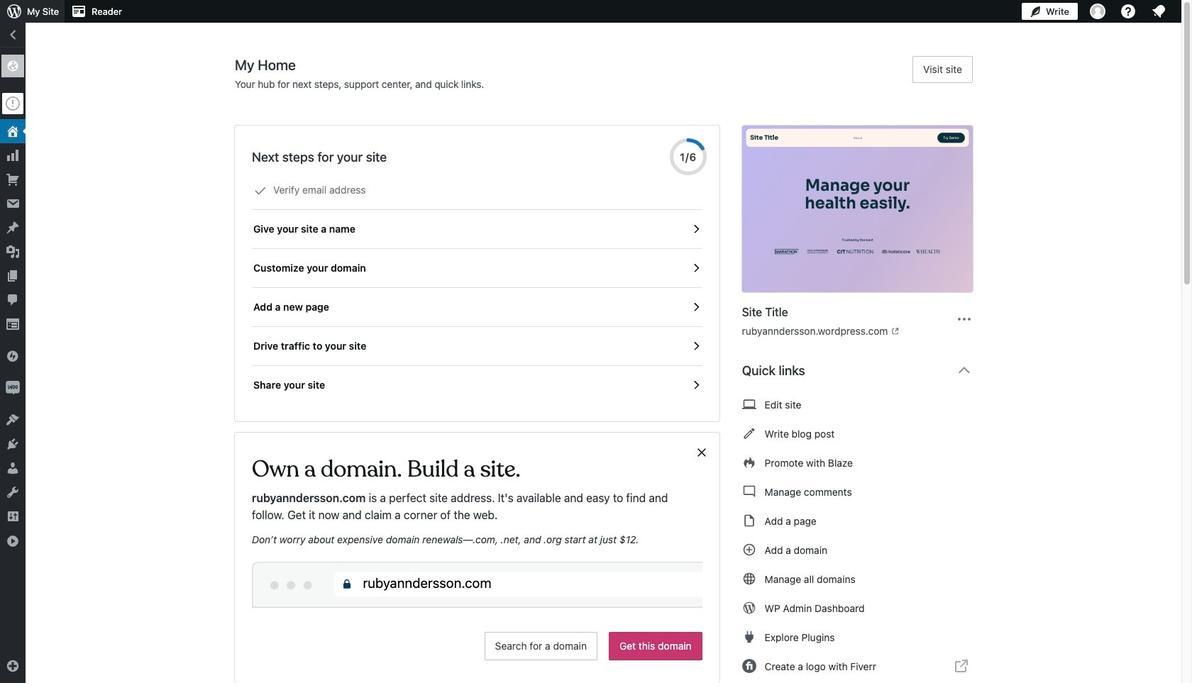 Task type: describe. For each thing, give the bounding box(es) containing it.
dismiss domain name promotion image
[[696, 444, 708, 461]]

task enabled image
[[690, 379, 703, 392]]

my profile image
[[1091, 4, 1106, 19]]

2 img image from the top
[[6, 381, 20, 395]]

1 img image from the top
[[6, 349, 20, 364]]

1 task enabled image from the top
[[690, 223, 703, 236]]



Task type: locate. For each thing, give the bounding box(es) containing it.
4 task enabled image from the top
[[690, 340, 703, 353]]

0 vertical spatial img image
[[6, 349, 20, 364]]

laptop image
[[742, 396, 757, 413]]

img image
[[6, 349, 20, 364], [6, 381, 20, 395]]

2 task enabled image from the top
[[690, 262, 703, 275]]

progress bar
[[670, 138, 707, 175]]

task enabled image
[[690, 223, 703, 236], [690, 262, 703, 275], [690, 301, 703, 314], [690, 340, 703, 353]]

manage your notifications image
[[1151, 3, 1168, 20]]

main content
[[235, 56, 985, 684]]

1 vertical spatial img image
[[6, 381, 20, 395]]

more options for site site title image
[[956, 311, 973, 328]]

help image
[[1120, 3, 1137, 20]]

insert_drive_file image
[[742, 513, 757, 530]]

launchpad checklist element
[[252, 171, 703, 405]]

edit image
[[742, 425, 757, 442]]

mode_comment image
[[742, 483, 757, 501]]

3 task enabled image from the top
[[690, 301, 703, 314]]



Task type: vqa. For each thing, say whether or not it's contained in the screenshot.
and
no



